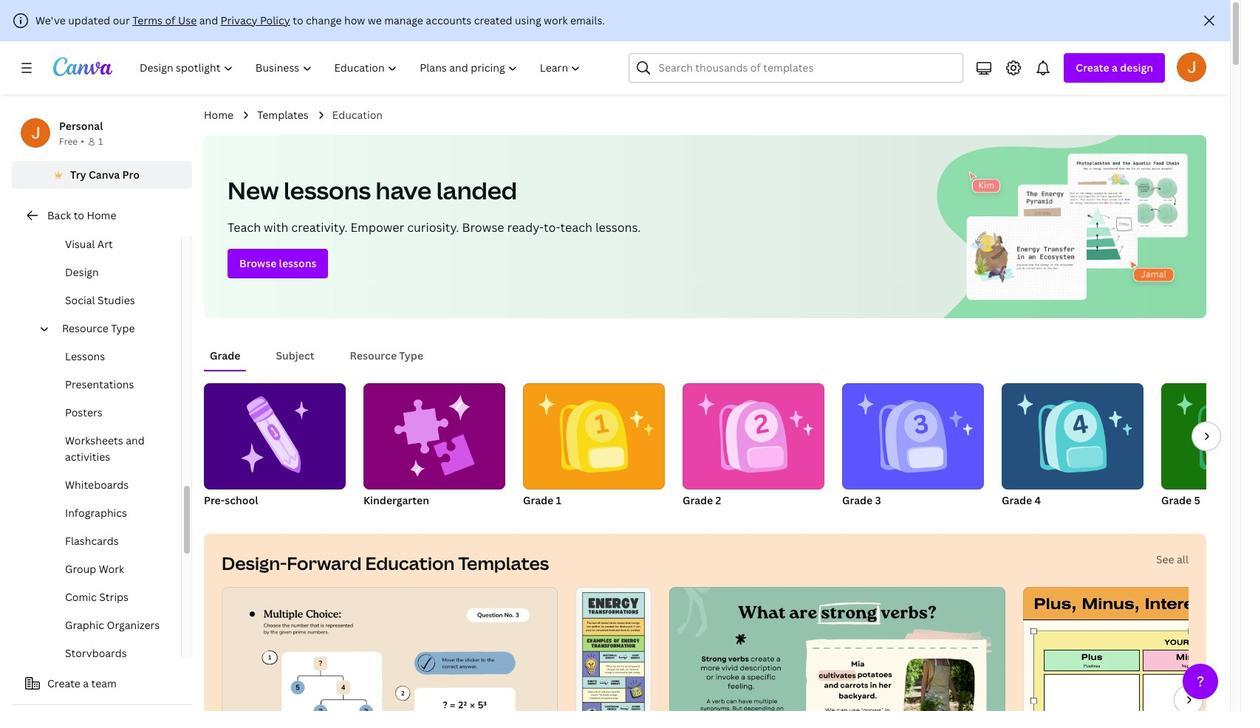 Task type: describe. For each thing, give the bounding box(es) containing it.
of
[[165, 13, 175, 27]]

4
[[1035, 494, 1041, 508]]

plus minus interesting education whiteboard in yellow orange green lined style image
[[1023, 587, 1241, 711]]

group
[[65, 562, 96, 576]]

grade for grade 1
[[523, 494, 554, 508]]

presentations
[[65, 378, 134, 392]]

pre-school link
[[204, 383, 346, 511]]

try canva pro button
[[12, 161, 192, 189]]

3
[[875, 494, 881, 508]]

use
[[178, 13, 197, 27]]

•
[[81, 135, 84, 148]]

grade 1 link
[[523, 383, 665, 511]]

subject
[[276, 349, 314, 363]]

with
[[264, 219, 288, 236]]

top level navigation element
[[130, 53, 594, 83]]

graphic organizers link
[[35, 612, 181, 640]]

0 vertical spatial education
[[332, 108, 383, 122]]

art
[[97, 237, 113, 251]]

0 horizontal spatial 1
[[98, 135, 103, 148]]

storyboards
[[65, 646, 127, 660]]

visual art link
[[35, 231, 181, 259]]

teach
[[228, 219, 261, 236]]

browse lessons link
[[228, 249, 328, 279]]

home link
[[204, 107, 234, 123]]

grade 3 link
[[842, 383, 984, 511]]

grade 5 link
[[1161, 383, 1241, 511]]

back to home
[[47, 208, 116, 222]]

jeremy miller image
[[1177, 52, 1206, 82]]

new lessons have landed
[[228, 174, 517, 206]]

storyboards link
[[35, 640, 181, 668]]

policy
[[260, 13, 290, 27]]

a for design
[[1112, 61, 1118, 75]]

creativity.
[[291, 219, 348, 236]]

lessons.
[[595, 219, 641, 236]]

ready-
[[507, 219, 544, 236]]

organizers
[[107, 618, 160, 632]]

new
[[228, 174, 279, 206]]

grade for grade
[[210, 349, 240, 363]]

social studies link
[[35, 287, 181, 315]]

infographics link
[[35, 499, 181, 528]]

lessons
[[65, 349, 105, 363]]

back
[[47, 208, 71, 222]]

create a design button
[[1064, 53, 1165, 83]]

0 vertical spatial home
[[204, 108, 234, 122]]

1 horizontal spatial resource type button
[[344, 342, 429, 370]]

free
[[59, 135, 78, 148]]

type for rightmost resource type 'button'
[[399, 349, 423, 363]]

design
[[1120, 61, 1153, 75]]

curiosity.
[[407, 219, 459, 236]]

grade button
[[204, 342, 246, 370]]

lessons for browse
[[279, 256, 317, 270]]

design
[[65, 265, 99, 279]]

create a design
[[1076, 61, 1153, 75]]

see
[[1156, 553, 1174, 567]]

kindergarten
[[363, 494, 429, 508]]

type for leftmost resource type 'button'
[[111, 321, 135, 335]]

try
[[70, 168, 86, 182]]

whiteboards link
[[35, 471, 181, 499]]

group work
[[65, 562, 124, 576]]

empower
[[350, 219, 404, 236]]

privacy policy link
[[221, 13, 290, 27]]

grade 3
[[842, 494, 881, 508]]

social
[[65, 293, 95, 307]]

1 vertical spatial home
[[87, 208, 116, 222]]

examples of energy transformations science infographic in light blue light green light yellow lined style image
[[576, 587, 651, 711]]

to-
[[544, 219, 560, 236]]

create a team button
[[12, 669, 192, 699]]

0 horizontal spatial resource type button
[[56, 315, 172, 343]]

5
[[1194, 494, 1201, 508]]

0 horizontal spatial templates
[[257, 108, 309, 122]]

change
[[306, 13, 342, 27]]

try canva pro
[[70, 168, 140, 182]]

a for team
[[83, 677, 89, 691]]

worksheets and activities
[[65, 434, 145, 464]]

grade 5
[[1161, 494, 1201, 508]]

see all link
[[1156, 553, 1189, 567]]

comic
[[65, 590, 97, 604]]

and inside worksheets and activities
[[126, 434, 145, 448]]

design link
[[35, 259, 181, 287]]

graphic
[[65, 618, 104, 632]]

see all
[[1156, 553, 1189, 567]]



Task type: vqa. For each thing, say whether or not it's contained in the screenshot.
1st 14 from the left
no



Task type: locate. For each thing, give the bounding box(es) containing it.
grade inside grade 3 link
[[842, 494, 873, 508]]

0 vertical spatial type
[[111, 321, 135, 335]]

worksheets and activities link
[[35, 427, 181, 471]]

0 horizontal spatial resource
[[62, 321, 108, 335]]

Search search field
[[659, 54, 954, 82]]

1 horizontal spatial resource
[[350, 349, 397, 363]]

resource type
[[62, 321, 135, 335], [350, 349, 423, 363]]

lessons up creativity.
[[284, 174, 371, 206]]

a left design
[[1112, 61, 1118, 75]]

0 vertical spatial resource type
[[62, 321, 135, 335]]

visual art
[[65, 237, 113, 251]]

1 horizontal spatial 1
[[556, 494, 561, 508]]

terms
[[132, 13, 163, 27]]

1 horizontal spatial a
[[1112, 61, 1118, 75]]

grade inside grade 4 link
[[1002, 494, 1032, 508]]

0 vertical spatial lessons
[[284, 174, 371, 206]]

1 vertical spatial type
[[399, 349, 423, 363]]

0 vertical spatial templates
[[257, 108, 309, 122]]

grade for grade 5
[[1161, 494, 1192, 508]]

1 vertical spatial templates
[[458, 551, 549, 576]]

1 vertical spatial and
[[126, 434, 145, 448]]

1 vertical spatial browse
[[239, 256, 277, 270]]

to right policy
[[293, 13, 303, 27]]

new lessons have landed image
[[932, 135, 1206, 318]]

personal
[[59, 119, 103, 133]]

lessons down with
[[279, 256, 317, 270]]

how
[[344, 13, 365, 27]]

pre-
[[204, 494, 225, 508]]

0 horizontal spatial a
[[83, 677, 89, 691]]

we
[[368, 13, 382, 27]]

canva
[[89, 168, 120, 182]]

1 vertical spatial create
[[47, 677, 80, 691]]

and down posters link
[[126, 434, 145, 448]]

0 horizontal spatial and
[[126, 434, 145, 448]]

home left templates link
[[204, 108, 234, 122]]

create for create a design
[[1076, 61, 1109, 75]]

templates right home link
[[257, 108, 309, 122]]

resource
[[62, 321, 108, 335], [350, 349, 397, 363]]

1 vertical spatial resource
[[350, 349, 397, 363]]

a
[[1112, 61, 1118, 75], [83, 677, 89, 691]]

subject button
[[270, 342, 320, 370]]

teach with creativity. empower curiosity. browse ready-to-teach lessons.
[[228, 219, 641, 236]]

grade inside grade 1 link
[[523, 494, 554, 508]]

1 vertical spatial resource type
[[350, 349, 423, 363]]

all
[[1177, 553, 1189, 567]]

grade 4
[[1002, 494, 1041, 508]]

whiteboards
[[65, 478, 129, 492]]

1 vertical spatial 1
[[556, 494, 561, 508]]

0 vertical spatial to
[[293, 13, 303, 27]]

social studies
[[65, 293, 135, 307]]

0 horizontal spatial home
[[87, 208, 116, 222]]

landed
[[436, 174, 517, 206]]

flashcards
[[65, 534, 119, 548]]

1 vertical spatial lessons
[[279, 256, 317, 270]]

None search field
[[629, 53, 964, 83]]

1 horizontal spatial templates
[[458, 551, 549, 576]]

kindergarten link
[[363, 383, 505, 511]]

free •
[[59, 135, 84, 148]]

comic strips
[[65, 590, 129, 604]]

1 horizontal spatial create
[[1076, 61, 1109, 75]]

privacy
[[221, 13, 257, 27]]

1 horizontal spatial and
[[199, 13, 218, 27]]

home
[[204, 108, 234, 122], [87, 208, 116, 222]]

create inside dropdown button
[[1076, 61, 1109, 75]]

posters link
[[35, 399, 181, 427]]

create left team
[[47, 677, 80, 691]]

grade for grade 3
[[842, 494, 873, 508]]

browse down landed
[[462, 219, 504, 236]]

a inside button
[[83, 677, 89, 691]]

0 horizontal spatial resource type
[[62, 321, 135, 335]]

0 vertical spatial resource
[[62, 321, 108, 335]]

create left design
[[1076, 61, 1109, 75]]

grade 2 link
[[683, 383, 824, 511]]

design-
[[222, 551, 287, 576]]

0 horizontal spatial create
[[47, 677, 80, 691]]

create for create a team
[[47, 677, 80, 691]]

1 vertical spatial to
[[74, 208, 84, 222]]

work
[[544, 13, 568, 27]]

posters
[[65, 406, 103, 420]]

pre-school
[[204, 494, 258, 508]]

1 horizontal spatial browse
[[462, 219, 504, 236]]

to right the back
[[74, 208, 84, 222]]

templates
[[257, 108, 309, 122], [458, 551, 549, 576]]

grade 2
[[683, 494, 721, 508]]

we've updated our terms of use and privacy policy to change how we manage accounts created using work emails.
[[35, 13, 605, 27]]

1 horizontal spatial to
[[293, 13, 303, 27]]

design-forward education templates
[[222, 551, 549, 576]]

grade inside the 'grade' button
[[210, 349, 240, 363]]

a inside dropdown button
[[1112, 61, 1118, 75]]

type
[[111, 321, 135, 335], [399, 349, 423, 363]]

browse
[[462, 219, 504, 236], [239, 256, 277, 270]]

grade inside grade 2 link
[[683, 494, 713, 508]]

home up art
[[87, 208, 116, 222]]

grade for grade 4
[[1002, 494, 1032, 508]]

strips
[[99, 590, 129, 604]]

lessons inside browse lessons link
[[279, 256, 317, 270]]

education down top level navigation "element"
[[332, 108, 383, 122]]

forward
[[287, 551, 362, 576]]

1 horizontal spatial type
[[399, 349, 423, 363]]

manage
[[384, 13, 423, 27]]

0 vertical spatial browse
[[462, 219, 504, 236]]

resource type for leftmost resource type 'button'
[[62, 321, 135, 335]]

grade
[[210, 349, 240, 363], [523, 494, 554, 508], [683, 494, 713, 508], [842, 494, 873, 508], [1002, 494, 1032, 508], [1161, 494, 1192, 508]]

browse lessons
[[239, 256, 317, 270]]

infographics
[[65, 506, 127, 520]]

0 vertical spatial and
[[199, 13, 218, 27]]

education down kindergarten
[[365, 551, 455, 576]]

graphic organizers
[[65, 618, 160, 632]]

comic strips link
[[35, 584, 181, 612]]

flashcards link
[[35, 528, 181, 556]]

a left team
[[83, 677, 89, 691]]

grade inside grade 5 link
[[1161, 494, 1192, 508]]

worksheets
[[65, 434, 123, 448]]

1 horizontal spatial home
[[204, 108, 234, 122]]

0 vertical spatial 1
[[98, 135, 103, 148]]

grade 1
[[523, 494, 561, 508]]

grade for grade 2
[[683, 494, 713, 508]]

1 vertical spatial education
[[365, 551, 455, 576]]

lessons for new
[[284, 174, 371, 206]]

team
[[91, 677, 117, 691]]

pro
[[122, 168, 140, 182]]

create a team
[[47, 677, 117, 691]]

0 vertical spatial create
[[1076, 61, 1109, 75]]

grade 4 link
[[1002, 383, 1144, 511]]

1 horizontal spatial resource type
[[350, 349, 423, 363]]

lessons link
[[35, 343, 181, 371]]

accounts
[[426, 13, 472, 27]]

resource type button
[[56, 315, 172, 343], [344, 342, 429, 370]]

group work link
[[35, 556, 181, 584]]

teach
[[560, 219, 593, 236]]

0 horizontal spatial browse
[[239, 256, 277, 270]]

and
[[199, 13, 218, 27], [126, 434, 145, 448]]

visual
[[65, 237, 95, 251]]

emails.
[[570, 13, 605, 27]]

have
[[376, 174, 432, 206]]

browse down teach at left
[[239, 256, 277, 270]]

we've
[[35, 13, 66, 27]]

0 vertical spatial a
[[1112, 61, 1118, 75]]

and right use
[[199, 13, 218, 27]]

resource type for rightmost resource type 'button'
[[350, 349, 423, 363]]

activities
[[65, 450, 110, 464]]

0 horizontal spatial to
[[74, 208, 84, 222]]

0 horizontal spatial type
[[111, 321, 135, 335]]

templates down "grade 1"
[[458, 551, 549, 576]]

our
[[113, 13, 130, 27]]

create inside button
[[47, 677, 80, 691]]

1 vertical spatial a
[[83, 677, 89, 691]]

school
[[225, 494, 258, 508]]

using
[[515, 13, 541, 27]]

created
[[474, 13, 512, 27]]



